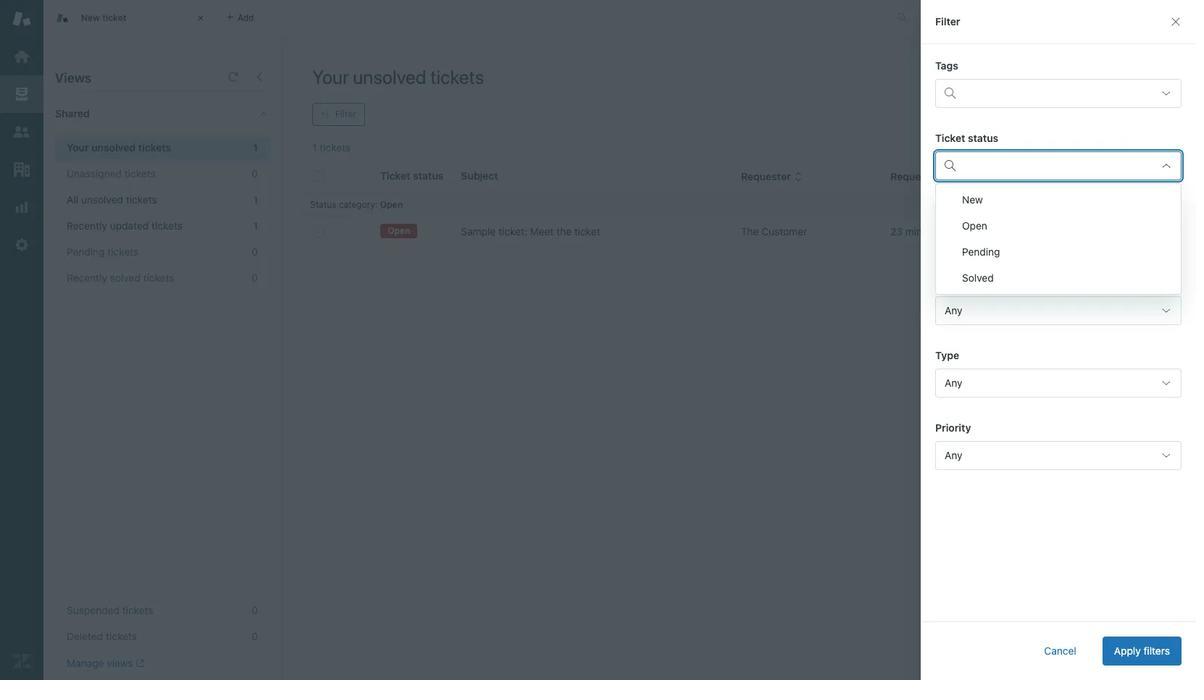 Task type: describe. For each thing, give the bounding box(es) containing it.
deleted
[[67, 631, 103, 643]]

tickets up all unsolved tickets
[[125, 167, 156, 180]]

meet
[[530, 225, 554, 238]]

category:
[[339, 199, 378, 210]]

pending for pending
[[963, 246, 1001, 258]]

solved
[[110, 272, 141, 284]]

ago
[[946, 225, 963, 238]]

ticket
[[936, 132, 966, 144]]

refresh views pane image
[[228, 71, 239, 83]]

tickets up deleted tickets
[[122, 605, 153, 617]]

1 for all unsolved tickets
[[253, 194, 258, 206]]

0 for pending tickets
[[252, 246, 258, 258]]

all unsolved tickets
[[67, 194, 157, 206]]

get started image
[[12, 47, 31, 66]]

requester button
[[741, 170, 803, 184]]

tags
[[936, 59, 959, 72]]

open inside ticket status list box
[[963, 220, 988, 232]]

unassigned
[[67, 167, 122, 180]]

0 for suspended tickets
[[252, 605, 258, 617]]

2 vertical spatial unsolved
[[81, 194, 123, 206]]

views image
[[12, 85, 31, 104]]

shared
[[55, 107, 90, 120]]

new ticket tab
[[43, 0, 217, 36]]

tickets up views
[[106, 631, 137, 643]]

filter inside dialog
[[936, 15, 961, 28]]

status
[[310, 199, 337, 210]]

0 horizontal spatial your unsolved tickets
[[67, 141, 171, 154]]

0 vertical spatial unsolved
[[353, 66, 427, 88]]

filter inside button
[[336, 109, 356, 120]]

filters
[[1144, 645, 1171, 658]]

recently solved tickets
[[67, 272, 174, 284]]

23 minutes ago
[[891, 225, 963, 238]]

customer
[[762, 225, 808, 238]]

shared heading
[[43, 92, 283, 136]]

customers image
[[12, 123, 31, 141]]

status category: open
[[310, 199, 403, 210]]

close drawer image
[[1171, 16, 1182, 28]]

tickets right 'updated'
[[152, 220, 183, 232]]

tags element
[[936, 79, 1182, 108]]

ticket status list box
[[936, 183, 1182, 295]]

recently for recently updated tickets
[[67, 220, 107, 232]]

the
[[557, 225, 572, 238]]

0 for deleted tickets
[[252, 631, 258, 643]]

1 for your unsolved tickets
[[253, 141, 258, 154]]

zendesk image
[[12, 652, 31, 671]]

cancel button
[[1033, 637, 1089, 666]]

tickets down tabs tab list
[[431, 66, 484, 88]]

date
[[979, 277, 1001, 289]]

requested button
[[891, 170, 955, 184]]

tickets down recently updated tickets
[[108, 246, 139, 258]]

all
[[67, 194, 78, 206]]

filter dialog
[[921, 0, 1197, 681]]

sample
[[461, 225, 496, 238]]

1 horizontal spatial your unsolved tickets
[[312, 66, 484, 88]]

subject
[[461, 170, 499, 182]]

row containing sample ticket: meet the ticket
[[302, 217, 1186, 247]]

sample ticket: meet the ticket link
[[461, 225, 601, 239]]

play button
[[1106, 65, 1168, 94]]

open inside row
[[388, 226, 411, 237]]

requester inside filter dialog
[[936, 204, 986, 217]]



Task type: vqa. For each thing, say whether or not it's contained in the screenshot.
- related to Type
no



Task type: locate. For each thing, give the bounding box(es) containing it.
unsolved down unassigned
[[81, 194, 123, 206]]

close image
[[194, 11, 208, 25]]

0 vertical spatial your unsolved tickets
[[312, 66, 484, 88]]

pending inside ticket status list box
[[963, 246, 1001, 258]]

pending
[[67, 246, 105, 258], [963, 246, 1001, 258]]

priority inside filter dialog
[[936, 422, 972, 434]]

0 horizontal spatial filter
[[336, 109, 356, 120]]

organizations image
[[12, 160, 31, 179]]

filter button
[[312, 103, 365, 126]]

requester up ago
[[936, 204, 986, 217]]

1 horizontal spatial your
[[312, 66, 349, 88]]

0 for unassigned tickets
[[252, 167, 258, 180]]

ticket
[[102, 12, 127, 23], [575, 225, 601, 238]]

new down type button
[[963, 194, 984, 206]]

2 vertical spatial 1
[[253, 220, 258, 232]]

conversations button
[[924, 6, 1032, 29]]

your
[[312, 66, 349, 88], [67, 141, 89, 154]]

requested
[[891, 170, 943, 183]]

recently down all
[[67, 220, 107, 232]]

1 horizontal spatial pending
[[963, 246, 1001, 258]]

(opens in a new tab) image
[[133, 660, 144, 669]]

the
[[741, 225, 759, 238]]

1
[[253, 141, 258, 154], [253, 194, 258, 206], [253, 220, 258, 232]]

any field for request date
[[936, 297, 1182, 326]]

0 vertical spatial 1
[[253, 141, 258, 154]]

1 horizontal spatial ticket
[[575, 225, 601, 238]]

cancel
[[1045, 645, 1077, 658]]

0 vertical spatial recently
[[67, 220, 107, 232]]

apply filters button
[[1103, 637, 1182, 666]]

recently updated tickets
[[67, 220, 183, 232]]

deleted tickets
[[67, 631, 137, 643]]

apply filters
[[1115, 645, 1171, 658]]

any for type
[[945, 377, 963, 389]]

type button
[[981, 170, 1016, 184]]

1 vertical spatial type
[[936, 349, 960, 362]]

1 vertical spatial unsolved
[[92, 141, 136, 154]]

1 pending from the left
[[67, 246, 105, 258]]

sample ticket: meet the ticket
[[461, 225, 601, 238]]

1 any from the top
[[945, 304, 963, 317]]

1 0 from the top
[[252, 167, 258, 180]]

tickets down shared heading
[[138, 141, 171, 154]]

views
[[107, 658, 133, 670]]

filter
[[936, 15, 961, 28], [336, 109, 356, 120]]

1 horizontal spatial filter
[[936, 15, 961, 28]]

new ticket
[[81, 12, 127, 23]]

priority button
[[1079, 170, 1126, 184]]

1 horizontal spatial priority
[[1079, 170, 1115, 183]]

your up unassigned
[[67, 141, 89, 154]]

pending up solved
[[963, 246, 1001, 258]]

request
[[936, 277, 976, 289]]

open
[[380, 199, 403, 210], [963, 220, 988, 232], [388, 226, 411, 237]]

1 vertical spatial requester
[[936, 204, 986, 217]]

type
[[981, 170, 1005, 183], [936, 349, 960, 362]]

2 1 from the top
[[253, 194, 258, 206]]

zendesk support image
[[12, 9, 31, 28]]

apply
[[1115, 645, 1142, 658]]

tabs tab list
[[43, 0, 883, 36]]

tickets up 'updated'
[[126, 194, 157, 206]]

any
[[945, 304, 963, 317], [945, 377, 963, 389], [945, 449, 963, 462]]

3 any from the top
[[945, 449, 963, 462]]

1 vertical spatial priority
[[936, 422, 972, 434]]

0 horizontal spatial new
[[81, 12, 100, 23]]

1 horizontal spatial new
[[963, 194, 984, 206]]

unsolved up the unassigned tickets
[[92, 141, 136, 154]]

1 vertical spatial any field
[[936, 369, 1182, 398]]

the customer
[[741, 225, 808, 238]]

manage
[[67, 658, 104, 670]]

play
[[1136, 73, 1156, 86]]

ticket inside "new ticket" tab
[[102, 12, 127, 23]]

1 vertical spatial your
[[67, 141, 89, 154]]

0 vertical spatial new
[[81, 12, 100, 23]]

3 1 from the top
[[253, 220, 258, 232]]

new
[[81, 12, 100, 23], [963, 194, 984, 206]]

2 vertical spatial any field
[[936, 442, 1182, 471]]

1 any field from the top
[[936, 297, 1182, 326]]

tickets
[[431, 66, 484, 88], [138, 141, 171, 154], [125, 167, 156, 180], [126, 194, 157, 206], [152, 220, 183, 232], [108, 246, 139, 258], [143, 272, 174, 284], [122, 605, 153, 617], [106, 631, 137, 643]]

0 vertical spatial any
[[945, 304, 963, 317]]

new inside tab
[[81, 12, 100, 23]]

your up filter button
[[312, 66, 349, 88]]

requester up the customer at the right of the page
[[741, 170, 792, 183]]

new for new
[[963, 194, 984, 206]]

suspended tickets
[[67, 605, 153, 617]]

1 recently from the top
[[67, 220, 107, 232]]

updated
[[110, 220, 149, 232]]

your unsolved tickets up filter button
[[312, 66, 484, 88]]

0
[[252, 167, 258, 180], [252, 246, 258, 258], [252, 272, 258, 284], [252, 605, 258, 617], [252, 631, 258, 643]]

5 0 from the top
[[252, 631, 258, 643]]

Ticket status field
[[964, 154, 1151, 178]]

unsolved up filter button
[[353, 66, 427, 88]]

collapse views pane image
[[254, 71, 265, 83]]

any field for priority
[[936, 442, 1182, 471]]

suspended
[[67, 605, 120, 617]]

2 0 from the top
[[252, 246, 258, 258]]

1 for recently updated tickets
[[253, 220, 258, 232]]

1 vertical spatial 1
[[253, 194, 258, 206]]

your unsolved tickets up the unassigned tickets
[[67, 141, 171, 154]]

0 for recently solved tickets
[[252, 272, 258, 284]]

0 vertical spatial your
[[312, 66, 349, 88]]

open down status category: open
[[388, 226, 411, 237]]

priority inside button
[[1079, 170, 1115, 183]]

1 vertical spatial recently
[[67, 272, 107, 284]]

request date
[[936, 277, 1001, 289]]

new for new ticket
[[81, 12, 100, 23]]

views
[[55, 70, 91, 86]]

0 horizontal spatial requester
[[741, 170, 792, 183]]

4 0 from the top
[[252, 605, 258, 617]]

23
[[891, 225, 903, 238]]

manage views link
[[67, 658, 144, 671]]

recently down the pending tickets
[[67, 272, 107, 284]]

1 vertical spatial any
[[945, 377, 963, 389]]

any field for type
[[936, 369, 1182, 398]]

solved
[[963, 272, 994, 284]]

3 0 from the top
[[252, 272, 258, 284]]

0 horizontal spatial type
[[936, 349, 960, 362]]

open right category:
[[380, 199, 403, 210]]

0 vertical spatial priority
[[1079, 170, 1115, 183]]

0 horizontal spatial ticket
[[102, 12, 127, 23]]

your unsolved tickets
[[312, 66, 484, 88], [67, 141, 171, 154]]

new up views
[[81, 12, 100, 23]]

incident
[[981, 225, 1018, 238]]

unsolved
[[353, 66, 427, 88], [92, 141, 136, 154], [81, 194, 123, 206]]

type inside filter dialog
[[936, 349, 960, 362]]

priority
[[1079, 170, 1115, 183], [936, 422, 972, 434]]

1 horizontal spatial requester
[[936, 204, 986, 217]]

admin image
[[12, 236, 31, 254]]

0 vertical spatial ticket
[[102, 12, 127, 23]]

2 pending from the left
[[963, 246, 1001, 258]]

ticket status
[[936, 132, 999, 144]]

any for priority
[[945, 449, 963, 462]]

ticket:
[[499, 225, 528, 238]]

requester inside button
[[741, 170, 792, 183]]

shared button
[[43, 92, 244, 136]]

recently for recently solved tickets
[[67, 272, 107, 284]]

recently
[[67, 220, 107, 232], [67, 272, 107, 284]]

open right minutes
[[963, 220, 988, 232]]

2 vertical spatial any
[[945, 449, 963, 462]]

1 vertical spatial ticket
[[575, 225, 601, 238]]

1 vertical spatial your unsolved tickets
[[67, 141, 171, 154]]

minutes
[[906, 225, 943, 238]]

0 horizontal spatial priority
[[936, 422, 972, 434]]

row
[[302, 217, 1186, 247]]

unassigned tickets
[[67, 167, 156, 180]]

new inside ticket status list box
[[963, 194, 984, 206]]

2 any from the top
[[945, 377, 963, 389]]

pending up recently solved tickets
[[67, 246, 105, 258]]

0 vertical spatial filter
[[936, 15, 961, 28]]

status
[[969, 132, 999, 144]]

main element
[[0, 0, 43, 681]]

0 horizontal spatial your
[[67, 141, 89, 154]]

ticket status element
[[936, 152, 1182, 181]]

1 horizontal spatial type
[[981, 170, 1005, 183]]

manage views
[[67, 658, 133, 670]]

type inside button
[[981, 170, 1005, 183]]

tickets right solved at the left of page
[[143, 272, 174, 284]]

0 vertical spatial any field
[[936, 297, 1182, 326]]

1 vertical spatial new
[[963, 194, 984, 206]]

0 horizontal spatial pending
[[67, 246, 105, 258]]

Any field
[[936, 297, 1182, 326], [936, 369, 1182, 398], [936, 442, 1182, 471]]

requester
[[741, 170, 792, 183], [936, 204, 986, 217]]

ticket inside sample ticket: meet the ticket link
[[575, 225, 601, 238]]

0 vertical spatial type
[[981, 170, 1005, 183]]

2 any field from the top
[[936, 369, 1182, 398]]

conversations
[[940, 12, 999, 23]]

0 vertical spatial requester
[[741, 170, 792, 183]]

any for request date
[[945, 304, 963, 317]]

1 vertical spatial filter
[[336, 109, 356, 120]]

1 1 from the top
[[253, 141, 258, 154]]

3 any field from the top
[[936, 442, 1182, 471]]

pending tickets
[[67, 246, 139, 258]]

2 recently from the top
[[67, 272, 107, 284]]

pending for pending tickets
[[67, 246, 105, 258]]

reporting image
[[12, 198, 31, 217]]



